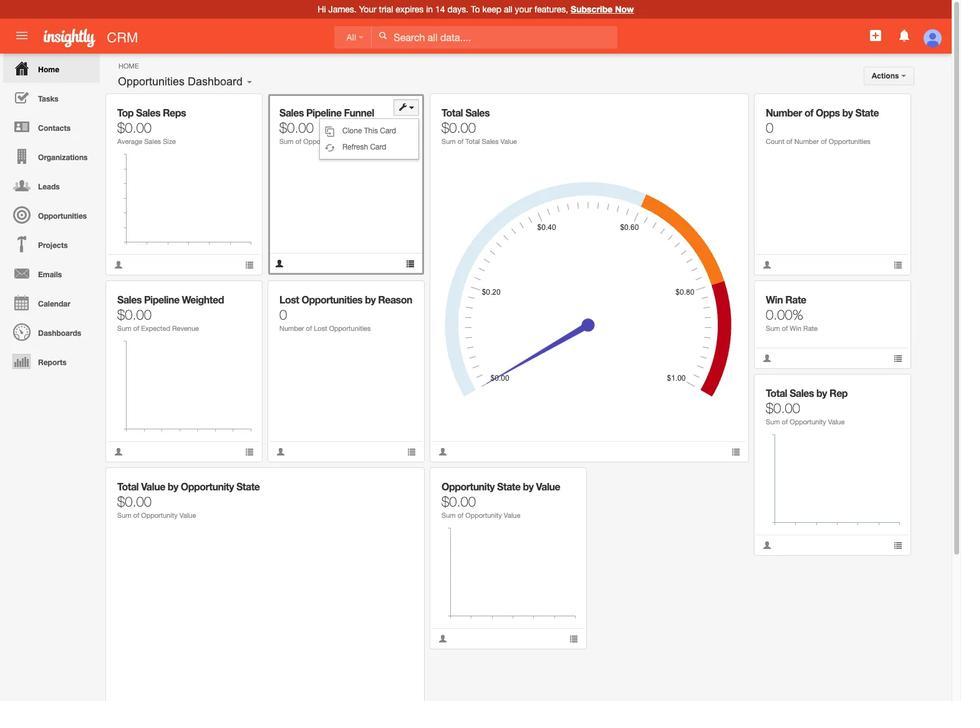 Task type: describe. For each thing, give the bounding box(es) containing it.
$0.00 inside total sales $0.00 sum of total sales value
[[442, 120, 476, 136]]

user image for $0.00
[[275, 259, 284, 268]]

projects
[[38, 241, 68, 250]]

of inside total value by opportunity state $0.00 sum of opportunity value
[[133, 512, 139, 520]]

of right the 'count'
[[787, 138, 793, 145]]

total for $0.00
[[766, 387, 787, 399]]

pipeline for funnel
[[306, 107, 342, 119]]

in
[[426, 4, 433, 14]]

dashboards link
[[3, 318, 100, 347]]

opportunities dashboard button
[[114, 72, 247, 91]]

sales inside the sales pipeline funnel $0.00 sum of opportunity value
[[279, 107, 304, 119]]

expires
[[396, 4, 424, 14]]

of down number of opps by state link
[[821, 138, 827, 145]]

dashboard
[[188, 75, 243, 88]]

clone this card
[[342, 127, 396, 135]]

clone this card button
[[320, 123, 419, 139]]

hi james. your trial expires in 14 days. to keep all your features, subscribe now
[[318, 4, 634, 14]]

white image
[[379, 31, 388, 40]]

lost opportunities by reason 0 number of lost opportunities
[[279, 294, 412, 332]]

0 horizontal spatial win
[[766, 294, 783, 306]]

emails
[[38, 270, 62, 279]]

lost opportunities by reason link
[[279, 294, 412, 306]]

contacts
[[38, 124, 71, 133]]

$0.00 inside opportunity state by value $0.00 sum of opportunity value
[[442, 494, 476, 510]]

of inside the total sales by rep $0.00 sum of opportunity value
[[782, 419, 788, 426]]

number of opps by state link
[[766, 107, 879, 119]]

total sales link
[[442, 107, 490, 119]]

opportunities inside button
[[118, 75, 185, 88]]

list image for reps
[[245, 261, 254, 269]]

by inside number of opps by state 0 count of number of opportunities
[[842, 107, 853, 119]]

state for 0
[[856, 107, 879, 119]]

by for total value by opportunity state
[[168, 481, 178, 493]]

total value by opportunity state link
[[117, 481, 260, 493]]

sales pipeline weighted link
[[117, 294, 224, 306]]

value inside the sales pipeline funnel $0.00 sum of opportunity value
[[342, 138, 358, 145]]

list image for sum
[[406, 259, 415, 268]]

keep
[[482, 4, 502, 14]]

reports link
[[3, 347, 100, 376]]

top
[[117, 107, 134, 119]]

subscribe now link
[[571, 4, 634, 14]]

total for of
[[442, 107, 463, 119]]

opportunities inside number of opps by state 0 count of number of opportunities
[[829, 138, 871, 145]]

total for state
[[117, 481, 139, 493]]

organizations
[[38, 153, 88, 162]]

sum inside win rate 0.00% sum of win rate
[[766, 325, 780, 332]]

1 vertical spatial rate
[[803, 325, 818, 332]]

size
[[163, 138, 176, 145]]

0 vertical spatial rate
[[785, 294, 806, 306]]

expected
[[141, 325, 170, 332]]

projects link
[[3, 230, 100, 259]]

actions
[[872, 72, 901, 80]]

contacts link
[[3, 112, 100, 142]]

of inside total sales $0.00 sum of total sales value
[[458, 138, 464, 145]]

dashboards
[[38, 329, 81, 338]]

of left opps
[[805, 107, 813, 119]]

wrench image for $0.00
[[885, 384, 894, 392]]

days.
[[448, 4, 469, 14]]

refresh card
[[342, 143, 386, 152]]

opportunities dashboard
[[118, 75, 243, 88]]

opportunity inside the sales pipeline funnel $0.00 sum of opportunity value
[[303, 138, 340, 145]]

pipeline for weighted
[[144, 294, 179, 306]]

james.
[[328, 4, 357, 14]]

value inside total sales $0.00 sum of total sales value
[[501, 138, 517, 145]]

leads link
[[3, 171, 100, 200]]

by for lost opportunities by reason
[[365, 294, 376, 306]]

user image for reps
[[114, 261, 123, 269]]

sum inside total value by opportunity state $0.00 sum of opportunity value
[[117, 512, 131, 520]]

sum inside opportunity state by value $0.00 sum of opportunity value
[[442, 512, 456, 520]]

top sales reps link
[[117, 107, 186, 119]]

0 horizontal spatial lost
[[279, 294, 299, 306]]

sales pipeline weighted $0.00 sum of expected revenue
[[117, 294, 224, 332]]

sales pipeline funnel link
[[279, 107, 374, 119]]



Task type: locate. For each thing, give the bounding box(es) containing it.
user image for rep
[[763, 541, 772, 550]]

by inside the total sales by rep $0.00 sum of opportunity value
[[817, 387, 827, 399]]

your
[[359, 4, 377, 14]]

$0.00 up 'average'
[[117, 120, 152, 136]]

0 horizontal spatial user image
[[275, 259, 284, 268]]

of left expected
[[133, 325, 139, 332]]

rate up 0.00%
[[785, 294, 806, 306]]

total sales by rep $0.00 sum of opportunity value
[[766, 387, 848, 426]]

rep
[[830, 387, 848, 399]]

sales
[[136, 107, 160, 119], [279, 107, 304, 119], [465, 107, 490, 119], [144, 138, 161, 145], [482, 138, 499, 145], [117, 294, 142, 306], [790, 387, 814, 399]]

home
[[119, 62, 139, 70], [38, 65, 59, 74]]

by inside total value by opportunity state $0.00 sum of opportunity value
[[168, 481, 178, 493]]

rate
[[785, 294, 806, 306], [803, 325, 818, 332]]

1 vertical spatial user image
[[763, 541, 772, 550]]

sales pipeline funnel $0.00 sum of opportunity value
[[279, 107, 374, 145]]

$0.00 down total value by opportunity state link
[[117, 494, 152, 510]]

reports
[[38, 358, 67, 367]]

pipeline up expected
[[144, 294, 179, 306]]

card down this
[[370, 143, 386, 152]]

opportunity state by value link
[[442, 481, 560, 493]]

weighted
[[182, 294, 224, 306]]

state inside opportunity state by value $0.00 sum of opportunity value
[[497, 481, 521, 493]]

user image for weighted
[[114, 448, 123, 457]]

$0.00 inside the total sales by rep $0.00 sum of opportunity value
[[766, 400, 800, 417]]

of inside win rate 0.00% sum of win rate
[[782, 325, 788, 332]]

number
[[766, 107, 802, 119], [794, 138, 819, 145], [279, 325, 304, 332]]

sum inside the total sales by rep $0.00 sum of opportunity value
[[766, 419, 780, 426]]

$0.00 inside the sales pipeline funnel $0.00 sum of opportunity value
[[279, 120, 314, 136]]

total inside the total sales by rep $0.00 sum of opportunity value
[[766, 387, 787, 399]]

card inside button
[[380, 127, 396, 135]]

home inside home link
[[38, 65, 59, 74]]

total inside total value by opportunity state $0.00 sum of opportunity value
[[117, 481, 139, 493]]

opportunities
[[118, 75, 185, 88], [829, 138, 871, 145], [38, 211, 87, 221], [302, 294, 363, 306], [329, 325, 371, 332]]

$0.00 down total sales link
[[442, 120, 476, 136]]

0 vertical spatial number
[[766, 107, 802, 119]]

0 vertical spatial lost
[[279, 294, 299, 306]]

win rate 0.00% sum of win rate
[[766, 294, 818, 332]]

navigation
[[0, 54, 100, 376]]

0 horizontal spatial 0
[[279, 307, 287, 323]]

0 vertical spatial pipeline
[[306, 107, 342, 119]]

list image
[[406, 259, 415, 268], [894, 261, 903, 269], [407, 448, 416, 457], [570, 635, 578, 644]]

value
[[342, 138, 358, 145], [501, 138, 517, 145], [828, 419, 845, 426], [141, 481, 165, 493], [536, 481, 560, 493], [180, 512, 196, 520], [504, 512, 520, 520]]

pipeline inside sales pipeline weighted $0.00 sum of expected revenue
[[144, 294, 179, 306]]

sum inside sales pipeline weighted $0.00 sum of expected revenue
[[117, 325, 131, 332]]

sum inside total sales $0.00 sum of total sales value
[[442, 138, 456, 145]]

1 horizontal spatial pipeline
[[306, 107, 342, 119]]

2 vertical spatial user image
[[439, 635, 447, 644]]

trial
[[379, 4, 393, 14]]

of inside sales pipeline weighted $0.00 sum of expected revenue
[[133, 325, 139, 332]]

home link
[[3, 54, 100, 83]]

user image for $0.00
[[439, 448, 447, 457]]

list image for weighted
[[245, 448, 254, 457]]

win rate link
[[766, 294, 806, 306]]

of inside the sales pipeline funnel $0.00 sum of opportunity value
[[295, 138, 301, 145]]

list image
[[245, 261, 254, 269], [894, 354, 903, 363], [245, 448, 254, 457], [732, 448, 740, 457], [894, 541, 903, 550]]

state
[[856, 107, 879, 119], [236, 481, 260, 493], [497, 481, 521, 493]]

0 horizontal spatial pipeline
[[144, 294, 179, 306]]

opportunity inside the total sales by rep $0.00 sum of opportunity value
[[790, 419, 826, 426]]

$0.00 up expected
[[117, 307, 152, 323]]

of down total sales link
[[458, 138, 464, 145]]

refresh
[[342, 143, 368, 152]]

1 horizontal spatial home
[[119, 62, 139, 70]]

$0.00 inside sales pipeline weighted $0.00 sum of expected revenue
[[117, 307, 152, 323]]

reason
[[378, 294, 412, 306]]

win
[[766, 294, 783, 306], [790, 325, 802, 332]]

reps
[[163, 107, 186, 119]]

count
[[766, 138, 785, 145]]

total value by opportunity state $0.00 sum of opportunity value
[[117, 481, 260, 520]]

number right the 'count'
[[794, 138, 819, 145]]

of down 0.00%
[[782, 325, 788, 332]]

list image for state
[[894, 261, 903, 269]]

1 vertical spatial card
[[370, 143, 386, 152]]

pipeline inside the sales pipeline funnel $0.00 sum of opportunity value
[[306, 107, 342, 119]]

home up tasks link
[[38, 65, 59, 74]]

user image
[[114, 261, 123, 269], [763, 261, 772, 269], [763, 354, 772, 363], [114, 448, 123, 457], [276, 448, 285, 457], [439, 448, 447, 457]]

hi
[[318, 4, 326, 14]]

wrench image for state
[[398, 477, 407, 486]]

1 horizontal spatial win
[[790, 325, 802, 332]]

$0.00 inside top sales reps $0.00 average sales size
[[117, 120, 152, 136]]

funnel
[[344, 107, 374, 119]]

0 vertical spatial user image
[[275, 259, 284, 268]]

list image for by
[[894, 541, 903, 550]]

all
[[504, 4, 513, 14]]

1 vertical spatial number
[[794, 138, 819, 145]]

2 horizontal spatial state
[[856, 107, 879, 119]]

pipeline
[[306, 107, 342, 119], [144, 294, 179, 306]]

leads
[[38, 182, 60, 191]]

user image
[[275, 259, 284, 268], [763, 541, 772, 550], [439, 635, 447, 644]]

1 horizontal spatial 0
[[766, 120, 774, 136]]

1 vertical spatial pipeline
[[144, 294, 179, 306]]

number inside lost opportunities by reason 0 number of lost opportunities
[[279, 325, 304, 332]]

tasks
[[38, 94, 58, 104]]

of down opportunity state by value link
[[458, 512, 464, 520]]

opportunities link
[[3, 200, 100, 230]]

0 horizontal spatial state
[[236, 481, 260, 493]]

0 inside number of opps by state 0 count of number of opportunities
[[766, 120, 774, 136]]

of down 'lost opportunities by reason' link
[[306, 325, 312, 332]]

average
[[117, 138, 142, 145]]

lost
[[279, 294, 299, 306], [314, 325, 327, 332]]

state inside total value by opportunity state $0.00 sum of opportunity value
[[236, 481, 260, 493]]

0
[[766, 120, 774, 136], [279, 307, 287, 323]]

list image for $0.00
[[570, 635, 578, 644]]

card
[[380, 127, 396, 135], [370, 143, 386, 152]]

number down 'lost opportunities by reason' link
[[279, 325, 304, 332]]

features,
[[535, 4, 568, 14]]

state for $0.00
[[236, 481, 260, 493]]

of
[[805, 107, 813, 119], [295, 138, 301, 145], [458, 138, 464, 145], [787, 138, 793, 145], [821, 138, 827, 145], [133, 325, 139, 332], [306, 325, 312, 332], [782, 325, 788, 332], [782, 419, 788, 426], [133, 512, 139, 520], [458, 512, 464, 520]]

wrench image
[[723, 103, 731, 112], [885, 103, 894, 112], [885, 290, 894, 299], [885, 384, 894, 392], [398, 477, 407, 486]]

sales inside sales pipeline weighted $0.00 sum of expected revenue
[[117, 294, 142, 306]]

Search all data.... text field
[[372, 26, 618, 49]]

opportunity
[[303, 138, 340, 145], [790, 419, 826, 426], [181, 481, 234, 493], [442, 481, 495, 493], [141, 512, 178, 520], [466, 512, 502, 520]]

14
[[435, 4, 445, 14]]

organizations link
[[3, 142, 100, 171]]

top sales reps $0.00 average sales size
[[117, 107, 186, 145]]

wrench image for of
[[723, 103, 731, 112]]

pipeline left funnel
[[306, 107, 342, 119]]

card right this
[[380, 127, 396, 135]]

win down 0.00%
[[790, 325, 802, 332]]

opportunity state by value $0.00 sum of opportunity value
[[442, 481, 560, 520]]

value inside the total sales by rep $0.00 sum of opportunity value
[[828, 419, 845, 426]]

by inside opportunity state by value $0.00 sum of opportunity value
[[523, 481, 534, 493]]

number up the 'count'
[[766, 107, 802, 119]]

wrench image
[[236, 103, 245, 112], [398, 103, 407, 112], [236, 290, 245, 299], [398, 290, 407, 299], [561, 477, 569, 486]]

1 vertical spatial lost
[[314, 325, 327, 332]]

sum
[[279, 138, 294, 145], [442, 138, 456, 145], [117, 325, 131, 332], [766, 325, 780, 332], [766, 419, 780, 426], [117, 512, 131, 520], [442, 512, 456, 520]]

by inside lost opportunities by reason 0 number of lost opportunities
[[365, 294, 376, 306]]

card inside 'button'
[[370, 143, 386, 152]]

list image for $0.00
[[732, 448, 740, 457]]

clone
[[342, 127, 362, 135]]

of inside lost opportunities by reason 0 number of lost opportunities
[[306, 325, 312, 332]]

$0.00 down sales pipeline funnel link
[[279, 120, 314, 136]]

0 vertical spatial win
[[766, 294, 783, 306]]

now
[[615, 4, 634, 14]]

navigation containing home
[[0, 54, 100, 376]]

total
[[442, 107, 463, 119], [466, 138, 480, 145], [766, 387, 787, 399], [117, 481, 139, 493]]

2 vertical spatial number
[[279, 325, 304, 332]]

total sales by rep link
[[766, 387, 848, 399]]

crm
[[107, 30, 138, 46]]

1 horizontal spatial user image
[[439, 635, 447, 644]]

of down total value by opportunity state link
[[133, 512, 139, 520]]

2 horizontal spatial user image
[[763, 541, 772, 550]]

user image for opps
[[763, 261, 772, 269]]

by for total sales by rep
[[817, 387, 827, 399]]

number of opps by state 0 count of number of opportunities
[[766, 107, 879, 145]]

all link
[[334, 26, 372, 49]]

user image for value
[[439, 635, 447, 644]]

refresh card button
[[320, 139, 419, 155]]

rate down win rate "link"
[[803, 325, 818, 332]]

total sales $0.00 sum of total sales value
[[442, 107, 517, 145]]

$0.00 down opportunity state by value link
[[442, 494, 476, 510]]

calendar link
[[3, 288, 100, 318]]

1 horizontal spatial lost
[[314, 325, 327, 332]]

tasks link
[[3, 83, 100, 112]]

1 vertical spatial 0
[[279, 307, 287, 323]]

notifications image
[[897, 28, 912, 43]]

win up 0.00%
[[766, 294, 783, 306]]

0 inside lost opportunities by reason 0 number of lost opportunities
[[279, 307, 287, 323]]

0 horizontal spatial home
[[38, 65, 59, 74]]

home down crm
[[119, 62, 139, 70]]

sales inside the total sales by rep $0.00 sum of opportunity value
[[790, 387, 814, 399]]

your
[[515, 4, 532, 14]]

1 horizontal spatial state
[[497, 481, 521, 493]]

1 vertical spatial win
[[790, 325, 802, 332]]

of down total sales by rep link
[[782, 419, 788, 426]]

of inside opportunity state by value $0.00 sum of opportunity value
[[458, 512, 464, 520]]

emails link
[[3, 259, 100, 288]]

state inside number of opps by state 0 count of number of opportunities
[[856, 107, 879, 119]]

by for opportunity state by value
[[523, 481, 534, 493]]

$0.00
[[117, 120, 152, 136], [279, 120, 314, 136], [442, 120, 476, 136], [117, 307, 152, 323], [766, 400, 800, 417], [117, 494, 152, 510], [442, 494, 476, 510]]

revenue
[[172, 325, 199, 332]]

to
[[471, 4, 480, 14]]

$0.00 down total sales by rep link
[[766, 400, 800, 417]]

0 vertical spatial 0
[[766, 120, 774, 136]]

opps
[[816, 107, 840, 119]]

calendar
[[38, 299, 70, 309]]

0 vertical spatial card
[[380, 127, 396, 135]]

actions button
[[864, 67, 914, 85]]

0.00%
[[766, 307, 803, 323]]

$0.00 inside total value by opportunity state $0.00 sum of opportunity value
[[117, 494, 152, 510]]

sum inside the sales pipeline funnel $0.00 sum of opportunity value
[[279, 138, 294, 145]]

subscribe
[[571, 4, 613, 14]]

this
[[364, 127, 378, 135]]

all
[[347, 32, 356, 42]]

of down sales pipeline funnel link
[[295, 138, 301, 145]]



Task type: vqa. For each thing, say whether or not it's contained in the screenshot.
the 16-
no



